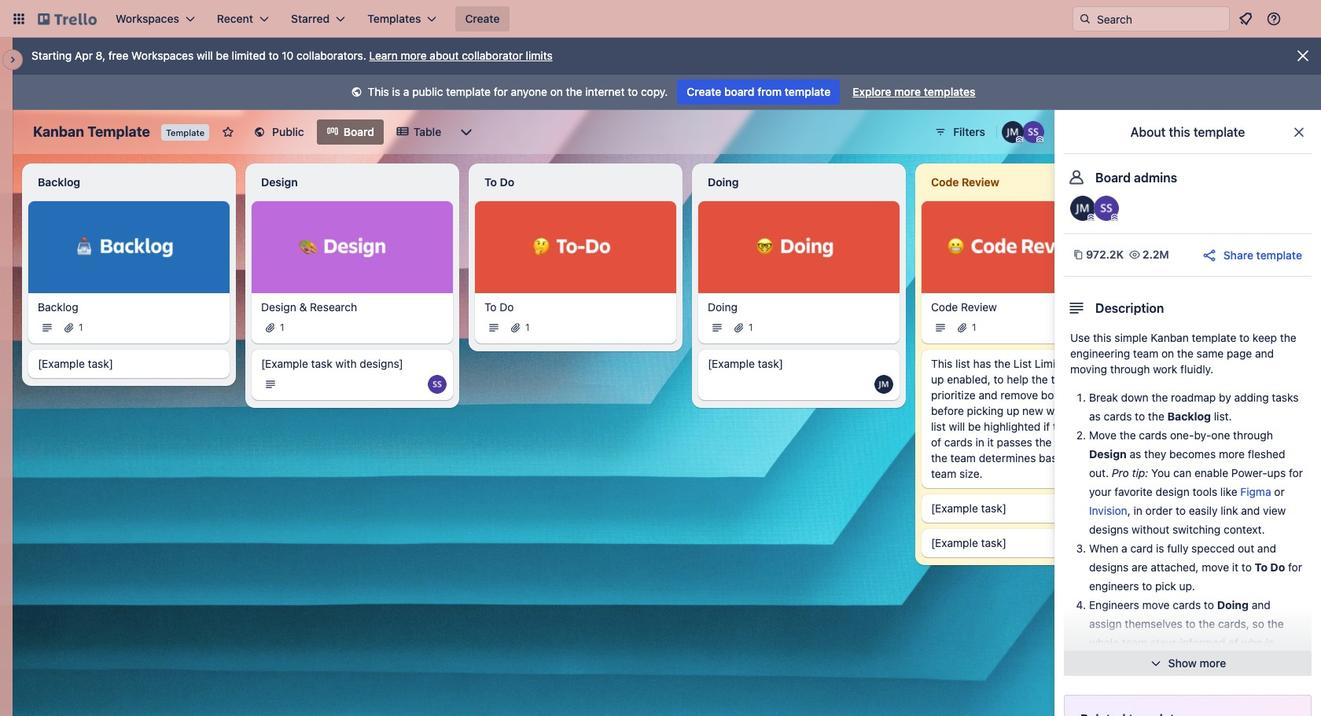 Task type: vqa. For each thing, say whether or not it's contained in the screenshot.
Add Link corresponding to Service Desk (Form,Email,Automation) by Hipporello
no



Task type: locate. For each thing, give the bounding box(es) containing it.
2 vertical spatial move
[[1148, 674, 1175, 687]]

more inside button
[[1200, 657, 1226, 670]]

create button
[[456, 6, 509, 31]]

cards inside this list has the list limits power- up enabled, to help the team prioritize and remove bottlenecks before picking up new work. the list will be highlighted if the number of cards in it passes the limit that the team determines based on team size.
[[944, 435, 973, 449]]

0 horizontal spatial this member is an admin of this board. image
[[1016, 136, 1023, 143]]

of down before
[[931, 435, 941, 449]]

as up tip:
[[1130, 448, 1141, 461]]

kanban up "work"
[[1151, 331, 1189, 344]]

1 horizontal spatial it
[[1232, 561, 1239, 574]]

1 horizontal spatial list
[[956, 357, 970, 370]]

a inside when a card is fully specced out and designs are attached, move it to
[[1122, 542, 1128, 555]]

this up engineering
[[1093, 331, 1112, 344]]

2 vertical spatial code
[[1221, 674, 1249, 687]]

this list has the list limits power- up enabled, to help the team prioritize and remove bottlenecks before picking up new work. the list will be highlighted if the number of cards in it passes the limit that the team determines based on team size. link
[[931, 356, 1114, 482]]

team inside and assign themselves to the cards, so the whole team stays informed of who is working on what.
[[1122, 636, 1148, 650]]

designs down when
[[1089, 561, 1129, 574]]

to inside use this simple kanban template to keep the engineering team on the same page and moving through work fluidly.
[[1240, 331, 1250, 344]]

1 vertical spatial the
[[1119, 712, 1138, 716]]

1 horizontal spatial the
[[1119, 712, 1138, 716]]

designs inside when a card is fully specced out and designs are attached, move it to
[[1089, 561, 1129, 574]]

create left board
[[687, 85, 722, 98]]

code review inside code review text field
[[931, 175, 1000, 189]]

picking
[[967, 404, 1004, 417]]

for
[[494, 85, 508, 98], [1289, 466, 1303, 480], [1288, 561, 1302, 574], [1189, 693, 1204, 706]]

0 vertical spatial review
[[962, 175, 1000, 189]]

0 vertical spatial the
[[1077, 404, 1096, 417]]

board down sm image
[[343, 125, 374, 138]]

0 horizontal spatial stu smith (stusmith18) image
[[1022, 121, 1044, 143]]

0 vertical spatial designs
[[1089, 523, 1129, 536]]

the right down
[[1152, 391, 1168, 404]]

1 vertical spatial board
[[1096, 171, 1131, 185]]

to inside for engineers to pick up.
[[1142, 580, 1152, 593]]

2 vertical spatial design
[[1089, 448, 1127, 461]]

list
[[956, 357, 970, 370], [931, 420, 946, 433]]

create inside create board from template link
[[687, 85, 722, 98]]

is left fully
[[1156, 542, 1164, 555]]

template up same
[[1192, 331, 1237, 344]]

through up the fleshed
[[1233, 429, 1273, 442]]

templates
[[368, 12, 421, 25]]

this right sm image
[[368, 85, 389, 98]]

and inside this list has the list limits power- up enabled, to help the team prioritize and remove bottlenecks before picking up new work. the list will be highlighted if the number of cards in it passes the limit that the team determines based on team size.
[[979, 388, 998, 402]]

open information menu image
[[1266, 11, 1282, 27]]

up up prioritize
[[931, 372, 944, 386]]

1 vertical spatial of
[[1229, 636, 1239, 650]]

0 horizontal spatial create
[[465, 12, 500, 25]]

power- up figma
[[1232, 466, 1268, 480]]

this for this list has the list limits power- up enabled, to help the team prioritize and remove bottlenecks before picking up new work. the list will be highlighted if the number of cards in it passes the limit that the team determines based on team size.
[[931, 357, 953, 370]]

it up determines
[[988, 435, 994, 449]]

limited
[[232, 49, 266, 62]]

in inside the , in order to easily link and view designs without switching context.
[[1134, 504, 1143, 518]]

the down down
[[1148, 410, 1165, 423]]

board left admins
[[1096, 171, 1131, 185]]

pro
[[1112, 466, 1129, 480]]

show
[[1168, 657, 1197, 670]]

0 vertical spatial doing
[[708, 175, 739, 189]]

designs inside the , in order to easily link and view designs without switching context.
[[1089, 523, 1129, 536]]

page
[[1227, 347, 1252, 360]]

to do for to do text box
[[484, 175, 515, 189]]

0 vertical spatial set
[[1256, 693, 1271, 706]]

it down out
[[1232, 561, 1239, 574]]

stays
[[1151, 636, 1177, 650]]

explore more templates
[[853, 85, 976, 98]]

favorite
[[1115, 485, 1153, 499]]

1 horizontal spatial stu smith (stusmith18) image
[[1094, 196, 1119, 221]]

5 1 from the left
[[972, 321, 976, 333]]

link
[[1221, 504, 1238, 518]]

0 vertical spatial as
[[1089, 410, 1101, 423]]

review inside text field
[[962, 175, 1000, 189]]

[example task]
[[38, 357, 113, 370], [708, 357, 783, 370], [931, 501, 1007, 515], [931, 536, 1007, 549]]

engineers
[[1089, 580, 1139, 593]]

1 vertical spatial power-
[[1232, 466, 1268, 480]]

and down keep at right
[[1255, 347, 1274, 360]]

1 vertical spatial stu smith (stusmith18) image
[[1094, 196, 1119, 221]]

2 vertical spatial is
[[1266, 636, 1274, 650]]

is inside and assign themselves to the cards, so the whole team stays informed of who is working on what.
[[1266, 636, 1274, 650]]

0 notifications image
[[1236, 9, 1255, 28]]

1 1 from the left
[[79, 321, 83, 333]]

to left the help
[[994, 372, 1004, 386]]

&
[[299, 300, 307, 313]]

1 up has
[[972, 321, 976, 333]]

themselves
[[1125, 617, 1183, 631]]

Doing text field
[[698, 170, 900, 195]]

designs down the invision link
[[1089, 523, 1129, 536]]

1 horizontal spatial be
[[968, 420, 981, 433]]

design left & at the top left of page
[[261, 300, 296, 313]]

is
[[392, 85, 400, 98], [1156, 542, 1164, 555], [1266, 636, 1274, 650]]

easily
[[1189, 504, 1218, 518]]

set right second
[[1256, 693, 1271, 706]]

power- down use
[[1068, 357, 1104, 370]]

2 designs from the top
[[1089, 561, 1129, 574]]

do
[[500, 175, 515, 189], [500, 300, 514, 313], [1271, 561, 1285, 574]]

2 vertical spatial doing
[[1217, 599, 1249, 612]]

create inside 'create' button
[[465, 12, 500, 25]]

more inside as they becomes more fleshed out.
[[1219, 448, 1245, 461]]

more right "learn"
[[401, 49, 427, 62]]

on up "work"
[[1162, 347, 1174, 360]]

4 1 from the left
[[749, 321, 753, 333]]

backlog list.
[[1168, 410, 1232, 423]]

of right second
[[1274, 693, 1285, 706]]

0 horizontal spatial the
[[1077, 404, 1096, 417]]

is left public
[[392, 85, 400, 98]]

through up down
[[1110, 363, 1150, 376]]

to
[[269, 49, 279, 62], [628, 85, 638, 98], [1240, 331, 1250, 344], [994, 372, 1004, 386], [1135, 410, 1145, 423], [1176, 504, 1186, 518], [1242, 561, 1252, 574], [1142, 580, 1152, 593], [1204, 599, 1214, 612], [1186, 617, 1196, 631]]

stu smith (stusmith18) image down the board admins on the top right of page
[[1094, 196, 1119, 221]]

and up picking
[[979, 388, 998, 402]]

code review inside code review link
[[931, 300, 997, 313]]

0 vertical spatial through
[[1110, 363, 1150, 376]]

2 vertical spatial review
[[1252, 674, 1291, 687]]

designs for when
[[1089, 561, 1129, 574]]

share template button
[[1202, 247, 1302, 263]]

code review
[[931, 175, 1000, 189], [931, 300, 997, 313]]

template right share
[[1257, 248, 1302, 262]]

board for board
[[343, 125, 374, 138]]

1 for code review
[[972, 321, 976, 333]]

explore more templates link
[[843, 79, 985, 105]]

1 vertical spatial kanban
[[1151, 331, 1189, 344]]

0 vertical spatial list
[[956, 357, 970, 370]]

for inside the "you can enable power-ups for your favorite design tools like"
[[1289, 466, 1303, 480]]

0 vertical spatial in
[[976, 435, 985, 449]]

0 vertical spatial jenny (jennymarshall15) image
[[1002, 121, 1024, 143]]

1 vertical spatial code
[[931, 300, 958, 313]]

0 horizontal spatial kanban
[[33, 123, 84, 140]]

create up the collaborator
[[465, 12, 500, 25]]

and right out
[[1258, 542, 1276, 555]]

back to home image
[[38, 6, 97, 31]]

public
[[272, 125, 304, 138]]

the up informed
[[1199, 617, 1215, 631]]

0 horizontal spatial it
[[988, 435, 994, 449]]

1 down design & research
[[280, 321, 284, 333]]

figma
[[1241, 485, 1271, 499]]

2 code review from the top
[[931, 300, 997, 313]]

fully
[[1167, 542, 1189, 555]]

by
[[1219, 391, 1231, 404]]

backlog inside text field
[[38, 175, 80, 189]]

on right anyone
[[550, 85, 563, 98]]

starred button
[[282, 6, 355, 31]]

this
[[1169, 125, 1191, 139], [1093, 331, 1112, 344]]

[example inside "link"
[[261, 357, 308, 370]]

code up second
[[1221, 674, 1249, 687]]

through down show more
[[1178, 674, 1218, 687]]

review inside cards then move through code review when they're ready for a second set of eyes. the team can set a
[[1252, 674, 1291, 687]]

0 vertical spatial do
[[500, 175, 515, 189]]

1 vertical spatial review
[[961, 300, 997, 313]]

0 horizontal spatial be
[[216, 49, 229, 62]]

0 vertical spatial workspaces
[[116, 12, 179, 25]]

3 1 from the left
[[525, 321, 530, 333]]

learn
[[369, 49, 398, 62]]

copy.
[[641, 85, 668, 98]]

0 vertical spatial create
[[465, 12, 500, 25]]

doing inside doing text field
[[708, 175, 739, 189]]

workspaces button
[[106, 6, 204, 31]]

0 vertical spatial code
[[931, 175, 959, 189]]

review down filters
[[962, 175, 1000, 189]]

about
[[1131, 125, 1166, 139]]

1 vertical spatial can
[[1170, 712, 1188, 716]]

1 vertical spatial backlog
[[38, 300, 78, 313]]

has
[[973, 357, 991, 370]]

the inside this list has the list limits power- up enabled, to help the team prioritize and remove bottlenecks before picking up new work. the list will be highlighted if the number of cards in it passes the limit that the team determines based on team size.
[[1077, 404, 1096, 417]]

8,
[[96, 49, 105, 62]]

backlog link
[[38, 299, 220, 315]]

table
[[414, 125, 441, 138]]

templates
[[924, 85, 976, 98]]

1 down to do link
[[525, 321, 530, 333]]

code inside text field
[[931, 175, 959, 189]]

1 vertical spatial design
[[261, 300, 296, 313]]

2 vertical spatial backlog
[[1168, 410, 1211, 423]]

prioritize
[[931, 388, 976, 402]]

the inside the move the cards one-by-one through design
[[1120, 429, 1136, 442]]

0 horizontal spatial set
[[1191, 712, 1207, 716]]

2 horizontal spatial of
[[1274, 693, 1285, 706]]

0 horizontal spatial power-
[[1068, 357, 1104, 370]]

board link
[[317, 120, 384, 145]]

list.
[[1214, 410, 1232, 423]]

1 horizontal spatial create
[[687, 85, 722, 98]]

0 vertical spatial this
[[368, 85, 389, 98]]

review for code review text field in the top right of the page
[[962, 175, 1000, 189]]

the down limits in the right of the page
[[1032, 372, 1048, 386]]

1 horizontal spatial this
[[1169, 125, 1191, 139]]

1 vertical spatial will
[[949, 420, 965, 433]]

up up highlighted
[[1007, 404, 1020, 417]]

as up "move"
[[1089, 410, 1101, 423]]

collaborators.
[[297, 49, 366, 62]]

1 horizontal spatial template
[[166, 127, 205, 138]]

workspaces down workspaces dropdown button
[[131, 49, 194, 62]]

work
[[1153, 363, 1178, 376]]

to down design
[[1176, 504, 1186, 518]]

the right "move"
[[1120, 429, 1136, 442]]

can up design
[[1173, 466, 1192, 480]]

design inside text field
[[261, 175, 298, 189]]

0 vertical spatial code review
[[931, 175, 1000, 189]]

team inside use this simple kanban template to keep the engineering team on the same page and moving through work fluidly.
[[1133, 347, 1159, 360]]

this member is an admin of this board. image for leftmost jenny (jennymarshall15) icon
[[1016, 136, 1023, 143]]

code inside cards then move through code review when they're ready for a second set of eyes. the team can set a
[[1221, 674, 1249, 687]]

to for to do text box
[[484, 175, 497, 189]]

in up determines
[[976, 435, 985, 449]]

to do for to do link
[[484, 300, 514, 313]]

code review up has
[[931, 300, 997, 313]]

to do link
[[484, 299, 667, 315]]

review for code review link
[[961, 300, 997, 313]]

share template
[[1224, 248, 1302, 262]]

0 horizontal spatial as
[[1089, 410, 1101, 423]]

when a card is fully specced out and designs are attached, move it to
[[1089, 542, 1276, 574]]

power-
[[1068, 357, 1104, 370], [1232, 466, 1268, 480]]

this member is an admin of this board. image for right jenny (jennymarshall15) icon
[[1088, 214, 1095, 221]]

to inside and assign themselves to the cards, so the whole team stays informed of who is working on what.
[[1186, 617, 1196, 631]]

[example task] link
[[38, 356, 220, 372], [708, 356, 890, 372], [931, 501, 1114, 516], [931, 535, 1114, 551]]

2 vertical spatial to do
[[1255, 561, 1285, 574]]

1 vertical spatial up
[[1007, 404, 1020, 417]]

they
[[1144, 448, 1167, 461]]

primary element
[[0, 0, 1321, 38]]

1 horizontal spatial kanban
[[1151, 331, 1189, 344]]

1 for backlog
[[79, 321, 83, 333]]

1 horizontal spatial is
[[1156, 542, 1164, 555]]

0 vertical spatial this
[[1169, 125, 1191, 139]]

0 horizontal spatial template
[[87, 123, 150, 140]]

be inside this list has the list limits power- up enabled, to help the team prioritize and remove bottlenecks before picking up new work. the list will be highlighted if the number of cards in it passes the limit that the team determines based on team size.
[[968, 420, 981, 433]]

to up page
[[1240, 331, 1250, 344]]

0 vertical spatial power-
[[1068, 357, 1104, 370]]

to inside text box
[[484, 175, 497, 189]]

the down 'they're' at the bottom right
[[1119, 712, 1138, 716]]

filters button
[[930, 120, 990, 145]]

cards
[[1104, 410, 1132, 423], [1139, 429, 1167, 442], [944, 435, 973, 449], [1173, 599, 1201, 612]]

to inside this list has the list limits power- up enabled, to help the team prioritize and remove bottlenecks before picking up new work. the list will be highlighted if the number of cards in it passes the limit that the team determines based on team size.
[[994, 372, 1004, 386]]

doing inside doing link
[[708, 300, 738, 313]]

list down before
[[931, 420, 946, 433]]

adding
[[1234, 391, 1269, 404]]

will down before
[[949, 420, 965, 433]]

invision
[[1089, 504, 1128, 518]]

1 vertical spatial is
[[1156, 542, 1164, 555]]

bottlenecks
[[1041, 388, 1101, 402]]

Search field
[[1092, 7, 1229, 31]]

design down "move"
[[1089, 448, 1127, 461]]

jenny (jennymarshall15) image up 972.2k
[[1070, 196, 1096, 221]]

team up the 'size.'
[[951, 451, 976, 464]]

kanban inside text box
[[33, 123, 84, 140]]

to do inside to do text box
[[484, 175, 515, 189]]

team down simple
[[1133, 347, 1159, 360]]

1 horizontal spatial will
[[949, 420, 965, 433]]

2 vertical spatial of
[[1274, 693, 1285, 706]]

1 vertical spatial this
[[931, 357, 953, 370]]

move up themselves on the bottom right
[[1142, 599, 1170, 612]]

1 vertical spatial jenny (jennymarshall15) image
[[1070, 196, 1096, 221]]

list up enabled,
[[956, 357, 970, 370]]

to up informed
[[1186, 617, 1196, 631]]

to down down
[[1135, 410, 1145, 423]]

code review for code review text field in the top right of the page
[[931, 175, 1000, 189]]

set down show more
[[1191, 712, 1207, 716]]

2 horizontal spatial this member is an admin of this board. image
[[1111, 214, 1118, 221]]

to inside when a card is fully specced out and designs are attached, move it to
[[1242, 561, 1252, 574]]

0 vertical spatial it
[[988, 435, 994, 449]]

1 horizontal spatial as
[[1130, 448, 1141, 461]]

this up enabled,
[[931, 357, 953, 370]]

the up number
[[1077, 404, 1096, 417]]

1 down backlog link
[[79, 321, 83, 333]]

workspaces up free
[[116, 12, 179, 25]]

create
[[465, 12, 500, 25], [687, 85, 722, 98]]

the
[[1077, 404, 1096, 417], [1119, 712, 1138, 716]]

code down filters button
[[931, 175, 959, 189]]

move inside cards then move through code review when they're ready for a second set of eyes. the team can set a
[[1148, 674, 1175, 687]]

0 vertical spatial stu smith (stusmith18) image
[[1022, 121, 1044, 143]]

do inside text box
[[500, 175, 515, 189]]

recent
[[217, 12, 253, 25]]

and inside when a card is fully specced out and designs are attached, move it to
[[1258, 542, 1276, 555]]

then
[[1122, 674, 1145, 687]]

cards down up.
[[1173, 599, 1201, 612]]

doing for doing text field
[[708, 175, 739, 189]]

1 vertical spatial set
[[1191, 712, 1207, 716]]

0 horizontal spatial will
[[197, 49, 213, 62]]

this
[[368, 85, 389, 98], [931, 357, 953, 370]]

0 horizontal spatial list
[[931, 420, 946, 433]]

0 vertical spatial to
[[484, 175, 497, 189]]

will left limited
[[197, 49, 213, 62]]

this inside use this simple kanban template to keep the engineering team on the same page and moving through work fluidly.
[[1093, 331, 1112, 344]]

0 horizontal spatial up
[[931, 372, 944, 386]]

move inside when a card is fully specced out and designs are attached, move it to
[[1202, 561, 1229, 574]]

for engineers to pick up.
[[1089, 561, 1302, 593]]

this for simple
[[1093, 331, 1112, 344]]

this right about
[[1169, 125, 1191, 139]]

team inside cards then move through code review when they're ready for a second set of eyes. the team can set a
[[1141, 712, 1167, 716]]

about this template
[[1131, 125, 1245, 139]]

size.
[[960, 467, 983, 480]]

0 vertical spatial up
[[931, 372, 944, 386]]

help
[[1007, 372, 1029, 386]]

0 horizontal spatial board
[[343, 125, 374, 138]]

1 vertical spatial in
[[1134, 504, 1143, 518]]

will
[[197, 49, 213, 62], [949, 420, 965, 433]]

0 horizontal spatial this
[[368, 85, 389, 98]]

template
[[446, 85, 491, 98], [785, 85, 831, 98], [1194, 125, 1245, 139], [1257, 248, 1302, 262], [1192, 331, 1237, 344]]

0 horizontal spatial through
[[1110, 363, 1150, 376]]

team down themselves on the bottom right
[[1122, 636, 1148, 650]]

stu smith (stusmith18) image up code review text field in the top right of the page
[[1022, 121, 1044, 143]]

and down figma link
[[1241, 504, 1260, 518]]

stu smith (stusmith18) image
[[1022, 121, 1044, 143], [1094, 196, 1119, 221]]

cards down break
[[1104, 410, 1132, 423]]

To Do text field
[[475, 170, 676, 195]]

0 horizontal spatial is
[[392, 85, 400, 98]]

1 code review from the top
[[931, 175, 1000, 189]]

0 vertical spatial can
[[1173, 466, 1192, 480]]

cards up they
[[1139, 429, 1167, 442]]

down
[[1121, 391, 1149, 404]]

review up has
[[961, 300, 997, 313]]

this inside this list has the list limits power- up enabled, to help the team prioritize and remove bottlenecks before picking up new work. the list will be highlighted if the number of cards in it passes the limit that the team determines based on team size.
[[931, 357, 953, 370]]

on inside this list has the list limits power- up enabled, to help the team prioritize and remove bottlenecks before picking up new work. the list will be highlighted if the number of cards in it passes the limit that the team determines based on team size.
[[1073, 451, 1086, 464]]

0 vertical spatial board
[[343, 125, 374, 138]]

tip:
[[1132, 466, 1149, 480]]

more down one
[[1219, 448, 1245, 461]]

that
[[1079, 435, 1099, 449]]

1 vertical spatial be
[[968, 420, 981, 433]]

this member is an admin of this board. image
[[1016, 136, 1023, 143], [1088, 214, 1095, 221], [1111, 214, 1118, 221]]

is right who
[[1266, 636, 1274, 650]]

the right keep at right
[[1280, 331, 1297, 344]]

eyes.
[[1089, 712, 1116, 716]]

2 horizontal spatial through
[[1233, 429, 1273, 442]]

1 designs from the top
[[1089, 523, 1129, 536]]

limit
[[1055, 435, 1076, 449]]

code for code review text field in the top right of the page
[[931, 175, 959, 189]]

in right "," at the right bottom of the page
[[1134, 504, 1143, 518]]

the down before
[[931, 451, 948, 464]]

1 horizontal spatial power-
[[1232, 466, 1268, 480]]

to do inside to do link
[[484, 300, 514, 313]]

this member is an admin of this board. image
[[1037, 136, 1044, 143]]

1 down doing link
[[749, 321, 753, 333]]

2 horizontal spatial is
[[1266, 636, 1274, 650]]

cards,
[[1218, 617, 1250, 631]]

template left star or unstar board "icon"
[[166, 127, 205, 138]]

a left card
[[1122, 542, 1128, 555]]

on up then
[[1132, 655, 1145, 669]]

can inside the "you can enable power-ups for your favorite design tools like"
[[1173, 466, 1192, 480]]

more right explore
[[894, 85, 921, 98]]

1 horizontal spatial this
[[931, 357, 953, 370]]

to down for engineers to pick up.
[[1204, 599, 1214, 612]]

more down informed
[[1200, 657, 1226, 670]]

a down second
[[1210, 712, 1216, 716]]

as inside break down the roadmap by adding tasks as cards to the
[[1089, 410, 1101, 423]]

0 vertical spatial to do
[[484, 175, 515, 189]]

design inside the move the cards one-by-one through design
[[1089, 448, 1127, 461]]

of left who
[[1229, 636, 1239, 650]]

and
[[1255, 347, 1274, 360], [979, 388, 998, 402], [1241, 504, 1260, 518], [1258, 542, 1276, 555], [1252, 599, 1271, 612]]

1 horizontal spatial of
[[1229, 636, 1239, 650]]

2 vertical spatial through
[[1178, 674, 1218, 687]]

on
[[550, 85, 563, 98], [1162, 347, 1174, 360], [1073, 451, 1086, 464], [1132, 655, 1145, 669]]

1 vertical spatial this
[[1093, 331, 1112, 344]]

jenny (jennymarshall15) image
[[1002, 121, 1024, 143], [1070, 196, 1096, 221]]

1 horizontal spatial through
[[1178, 674, 1218, 687]]

972.2k
[[1086, 248, 1124, 261]]

and up "so"
[[1252, 599, 1271, 612]]

1 vertical spatial code review
[[931, 300, 997, 313]]

1 vertical spatial do
[[500, 300, 514, 313]]

0 vertical spatial design
[[261, 175, 298, 189]]



Task type: describe. For each thing, give the bounding box(es) containing it.
this for template
[[1169, 125, 1191, 139]]

when
[[1089, 693, 1117, 706]]

Code Review text field
[[922, 170, 1090, 195]]

move
[[1089, 429, 1117, 442]]

list
[[1014, 357, 1032, 370]]

use
[[1070, 331, 1090, 344]]

engineers
[[1089, 599, 1140, 612]]

tools
[[1193, 485, 1218, 499]]

public
[[412, 85, 443, 98]]

the inside cards then move through code review when they're ready for a second set of eyes. the team can set a
[[1119, 712, 1138, 716]]

designs for ,
[[1089, 523, 1129, 536]]

cards inside break down the roadmap by adding tasks as cards to the
[[1104, 410, 1132, 423]]

the left internet
[[566, 85, 582, 98]]

backlog for backlog link
[[38, 300, 78, 313]]

it inside when a card is fully specced out and designs are attached, move it to
[[1232, 561, 1239, 574]]

create for create board from template
[[687, 85, 722, 98]]

enabled,
[[947, 372, 991, 386]]

1 for doing
[[749, 321, 753, 333]]

will inside this list has the list limits power- up enabled, to help the team prioritize and remove bottlenecks before picking up new work. the list will be highlighted if the number of cards in it passes the limit that the team determines based on team size.
[[949, 420, 965, 433]]

,
[[1128, 504, 1131, 518]]

template inside button
[[1257, 248, 1302, 262]]

show more
[[1168, 657, 1226, 670]]

to inside break down the roadmap by adding tasks as cards to the
[[1135, 410, 1145, 423]]

1 horizontal spatial jenny (jennymarshall15) image
[[1070, 196, 1096, 221]]

context.
[[1224, 523, 1265, 536]]

on inside and assign themselves to the cards, so the whole team stays informed of who is working on what.
[[1132, 655, 1145, 669]]

for inside cards then move through code review when they're ready for a second set of eyes. the team can set a
[[1189, 693, 1204, 706]]

who
[[1242, 636, 1263, 650]]

from
[[758, 85, 782, 98]]

it inside this list has the list limits power- up enabled, to help the team prioritize and remove bottlenecks before picking up new work. the list will be highlighted if the number of cards in it passes the limit that the team determines based on team size.
[[988, 435, 994, 449]]

second
[[1215, 693, 1253, 706]]

through inside cards then move through code review when they're ready for a second set of eyes. the team can set a
[[1178, 674, 1218, 687]]

and inside the , in order to easily link and view designs without switching context.
[[1241, 504, 1260, 518]]

star or unstar board image
[[222, 126, 234, 138]]

2 vertical spatial do
[[1271, 561, 1285, 574]]

simple
[[1115, 331, 1148, 344]]

2 vertical spatial to
[[1255, 561, 1268, 574]]

determines
[[979, 451, 1036, 464]]

template inside use this simple kanban template to keep the engineering team on the same page and moving through work fluidly.
[[1192, 331, 1237, 344]]

10
[[282, 49, 294, 62]]

explore
[[853, 85, 892, 98]]

on inside use this simple kanban template to keep the engineering team on the same page and moving through work fluidly.
[[1162, 347, 1174, 360]]

code review for code review link
[[931, 300, 997, 313]]

backlog for backlog text field
[[38, 175, 80, 189]]

design for design
[[261, 175, 298, 189]]

jenny (jennymarshall15) image
[[875, 375, 893, 394]]

the down "if"
[[1036, 435, 1052, 449]]

do for to do text box
[[500, 175, 515, 189]]

informed
[[1180, 636, 1226, 650]]

template down 'learn more about collaborator limits' link
[[446, 85, 491, 98]]

stu smith (stusmith18) image
[[428, 375, 447, 394]]

collaborator
[[462, 49, 523, 62]]

kanban inside use this simple kanban template to keep the engineering team on the same page and moving through work fluidly.
[[1151, 331, 1189, 344]]

sm image
[[349, 85, 365, 101]]

before
[[931, 404, 964, 417]]

and assign themselves to the cards, so the whole team stays informed of who is working on what.
[[1089, 599, 1284, 669]]

is inside when a card is fully specced out and designs are attached, move it to
[[1156, 542, 1164, 555]]

as inside as they becomes more fleshed out.
[[1130, 448, 1141, 461]]

show more button
[[1064, 651, 1312, 676]]

template right from
[[785, 85, 831, 98]]

1 for to do
[[525, 321, 530, 333]]

team up bottlenecks
[[1051, 372, 1077, 386]]

, in order to easily link and view designs without switching context.
[[1089, 504, 1286, 536]]

filters
[[953, 125, 985, 138]]

highlighted
[[984, 420, 1041, 433]]

the right "so"
[[1268, 617, 1284, 631]]

and inside and assign themselves to the cards, so the whole team stays informed of who is working on what.
[[1252, 599, 1271, 612]]

this list has the list limits power- up enabled, to help the team prioritize and remove bottlenecks before picking up new work. the list will be highlighted if the number of cards in it passes the limit that the team determines based on team size.
[[931, 357, 1112, 480]]

cards inside the move the cards one-by-one through design
[[1139, 429, 1167, 442]]

learn more about collaborator limits link
[[369, 49, 553, 62]]

you
[[1152, 466, 1170, 480]]

and inside use this simple kanban template to keep the engineering team on the same page and moving through work fluidly.
[[1255, 347, 1274, 360]]

so
[[1253, 617, 1265, 631]]

table link
[[387, 120, 451, 145]]

Backlog text field
[[28, 170, 230, 195]]

ruby anderson (rubyanderson7) image
[[1293, 9, 1312, 28]]

figma link
[[1241, 485, 1271, 499]]

cards then move through code review when they're ready for a second set of eyes. the team can set a
[[1089, 674, 1291, 716]]

number
[[1073, 420, 1112, 433]]

starting apr 8, free workspaces will be limited to 10 collaborators. learn more about collaborator limits
[[31, 49, 553, 62]]

fluidly.
[[1181, 363, 1214, 376]]

[example task with designs]
[[261, 357, 403, 370]]

limits
[[526, 49, 553, 62]]

use this simple kanban template to keep the engineering team on the same page and moving through work fluidly.
[[1070, 331, 1297, 376]]

without
[[1132, 523, 1170, 536]]

cards
[[1089, 674, 1119, 687]]

specced
[[1192, 542, 1235, 555]]

workspaces inside dropdown button
[[116, 12, 179, 25]]

template inside text box
[[87, 123, 150, 140]]

same
[[1197, 347, 1224, 360]]

through inside use this simple kanban template to keep the engineering team on the same page and moving through work fluidly.
[[1110, 363, 1150, 376]]

keep
[[1253, 331, 1277, 344]]

one
[[1212, 429, 1230, 442]]

recent button
[[208, 6, 278, 31]]

ups
[[1268, 466, 1286, 480]]

kanban template
[[33, 123, 150, 140]]

starred
[[291, 12, 330, 25]]

of inside and assign themselves to the cards, so the whole team stays informed of who is working on what.
[[1229, 636, 1239, 650]]

Board name text field
[[25, 120, 158, 145]]

up.
[[1179, 580, 1195, 593]]

for inside for engineers to pick up.
[[1288, 561, 1302, 574]]

like
[[1221, 485, 1238, 499]]

0 horizontal spatial jenny (jennymarshall15) image
[[1002, 121, 1024, 143]]

2 1 from the left
[[280, 321, 284, 333]]

of inside this list has the list limits power- up enabled, to help the team prioritize and remove bottlenecks before picking up new work. the list will be highlighted if the number of cards in it passes the limit that the team determines based on team size.
[[931, 435, 941, 449]]

create for create
[[465, 12, 500, 25]]

or
[[1274, 485, 1285, 499]]

a left second
[[1206, 693, 1212, 706]]

out
[[1238, 542, 1255, 555]]

design
[[1156, 485, 1190, 499]]

passes
[[997, 435, 1033, 449]]

card
[[1131, 542, 1153, 555]]

invision link
[[1089, 504, 1128, 518]]

about
[[430, 49, 459, 62]]

stu smith (stusmith18) image for this member is an admin of this board. icon
[[1022, 121, 1044, 143]]

pick
[[1155, 580, 1176, 593]]

this is a public template for anyone on the internet to copy.
[[368, 85, 668, 98]]

the up fluidly. at the right bottom of the page
[[1177, 347, 1194, 360]]

you can enable power-ups for your favorite design tools like
[[1089, 466, 1303, 499]]

based
[[1039, 451, 1070, 464]]

do for to do link
[[500, 300, 514, 313]]

assign
[[1089, 617, 1122, 631]]

to left 10
[[269, 49, 279, 62]]

out.
[[1089, 466, 1109, 480]]

search image
[[1079, 13, 1092, 25]]

engineers move cards to doing
[[1089, 599, 1249, 612]]

view
[[1263, 504, 1286, 518]]

code for code review link
[[931, 300, 958, 313]]

break
[[1089, 391, 1118, 404]]

create board from template
[[687, 85, 831, 98]]

0 vertical spatial is
[[392, 85, 400, 98]]

to left copy.
[[628, 85, 638, 98]]

template right about
[[1194, 125, 1245, 139]]

customize views image
[[459, 124, 474, 140]]

this for this is a public template for anyone on the internet to copy.
[[368, 85, 389, 98]]

one-
[[1170, 429, 1194, 442]]

1 horizontal spatial up
[[1007, 404, 1020, 417]]

description
[[1096, 301, 1164, 315]]

power- inside the "you can enable power-ups for your favorite design tools like"
[[1232, 466, 1268, 480]]

to for to do link
[[484, 300, 497, 313]]

through inside the move the cards one-by-one through design
[[1233, 429, 1273, 442]]

doing for doing link
[[708, 300, 738, 313]]

code review link
[[931, 299, 1114, 315]]

a left public
[[403, 85, 409, 98]]

design for design & research
[[261, 300, 296, 313]]

1 vertical spatial list
[[931, 420, 946, 433]]

of inside cards then move through code review when they're ready for a second set of eyes. the team can set a
[[1274, 693, 1285, 706]]

as they becomes more fleshed out.
[[1089, 448, 1286, 480]]

what.
[[1148, 655, 1176, 669]]

to inside the , in order to easily link and view designs without switching context.
[[1176, 504, 1186, 518]]

board for board admins
[[1096, 171, 1131, 185]]

board
[[724, 85, 755, 98]]

public button
[[244, 120, 314, 145]]

can inside cards then move through code review when they're ready for a second set of eyes. the team can set a
[[1170, 712, 1188, 716]]

research
[[310, 300, 357, 313]]

0 vertical spatial be
[[216, 49, 229, 62]]

1 vertical spatial workspaces
[[131, 49, 194, 62]]

team left the 'size.'
[[931, 467, 957, 480]]

the right has
[[994, 357, 1011, 370]]

attached,
[[1151, 561, 1199, 574]]

stu smith (stusmith18) image for right this member is an admin of this board. image
[[1094, 196, 1119, 221]]

becomes
[[1170, 448, 1216, 461]]

the right "if"
[[1053, 420, 1070, 433]]

power- inside this list has the list limits power- up enabled, to help the team prioritize and remove bottlenecks before picking up new work. the list will be highlighted if the number of cards in it passes the limit that the team determines based on team size.
[[1068, 357, 1104, 370]]

Design text field
[[252, 170, 453, 195]]

in inside this list has the list limits power- up enabled, to help the team prioritize and remove bottlenecks before picking up new work. the list will be highlighted if the number of cards in it passes the limit that the team determines based on team size.
[[976, 435, 985, 449]]

if
[[1044, 420, 1050, 433]]

1 vertical spatial move
[[1142, 599, 1170, 612]]



